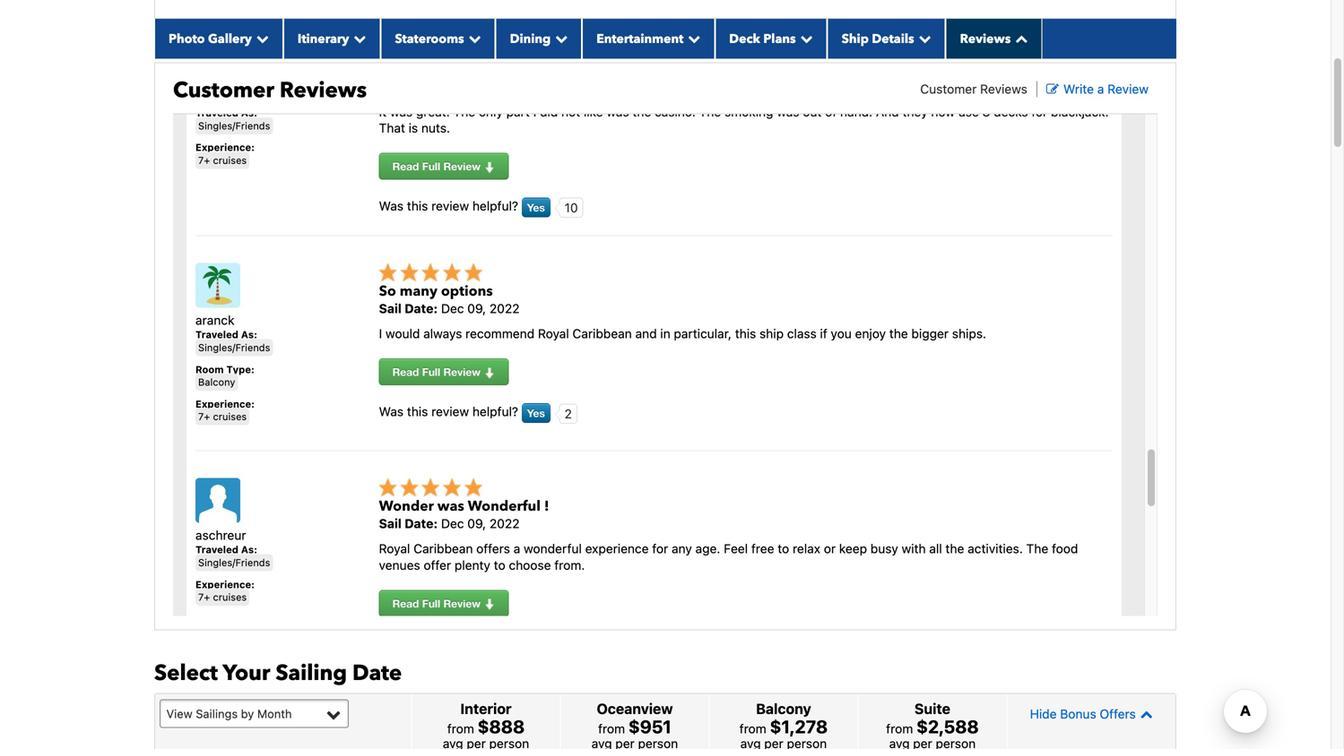 Task type: describe. For each thing, give the bounding box(es) containing it.
as: for mikeyb2
[[241, 107, 257, 119]]

casino.
[[655, 104, 696, 119]]

2
[[565, 406, 572, 421]]

$888
[[478, 716, 525, 737]]

was for 10
[[379, 199, 404, 214]]

this for 10
[[407, 199, 428, 214]]

out
[[803, 104, 822, 119]]

chevron up image
[[1011, 32, 1028, 45]]

write a review link
[[1046, 81, 1149, 96]]

mikeyb2 traveled as: singles/friends
[[195, 91, 270, 132]]

is
[[409, 121, 418, 136]]

nuts.
[[421, 121, 450, 136]]

interior
[[460, 701, 512, 718]]

experience: for mikeyb2
[[195, 142, 255, 153]]

1 vertical spatial i
[[379, 327, 382, 341]]

keep
[[839, 542, 867, 557]]

2022 inside wonder was wonderful ! sail date: dec 09, 2022
[[490, 516, 520, 531]]

it
[[379, 104, 387, 119]]

all
[[929, 542, 942, 557]]

wonderful
[[468, 497, 541, 517]]

sail inside wonder was wonderful ! sail date: dec 09, 2022
[[379, 516, 401, 531]]

smoking
[[725, 104, 773, 119]]

bonus
[[1060, 707, 1096, 722]]

hide
[[1030, 707, 1057, 722]]

ship
[[760, 327, 784, 341]]

part
[[506, 104, 530, 119]]

read full review button for was
[[379, 590, 509, 617]]

free
[[751, 542, 774, 557]]

month
[[257, 707, 292, 721]]

plenty
[[455, 558, 490, 573]]

many
[[400, 282, 437, 301]]

helpful? for 10
[[472, 199, 518, 214]]

activities.
[[968, 542, 1023, 557]]

experience: for aschreur
[[195, 579, 255, 591]]

ships.
[[952, 327, 986, 341]]

1 full from the top
[[422, 160, 440, 173]]

chevron up image
[[1136, 708, 1153, 721]]

i inside it was great.  the only part i did not like was the casino.    the smoking was out of hand.   and they now use 8 decks for blackjack. that is nuts.
[[533, 104, 536, 119]]

type:
[[226, 364, 255, 376]]

as: for aranck
[[241, 329, 257, 341]]

staterooms button
[[381, 19, 496, 59]]

0 vertical spatial to
[[778, 542, 789, 557]]

relax
[[793, 542, 820, 557]]

cruises for aschreur
[[213, 592, 247, 604]]

yes for 2
[[527, 407, 545, 420]]

dining
[[510, 30, 551, 47]]

of
[[825, 104, 837, 119]]

experience
[[585, 542, 649, 557]]

sailings
[[196, 707, 238, 721]]

traveled for aranck
[[195, 329, 238, 341]]

singles/friends for aschreur
[[198, 557, 270, 569]]

wonder
[[379, 497, 434, 517]]

not
[[561, 104, 580, 119]]

did
[[540, 104, 558, 119]]

1 horizontal spatial the
[[699, 104, 721, 119]]

for inside 'royal caribbean offers a wonderful experience for any age.   feel free to relax or keep busy with all the activities.   the food venues offer plenty to choose from.'
[[652, 542, 668, 557]]

hide bonus offers
[[1030, 707, 1136, 722]]

cruises for mikeyb2
[[213, 155, 247, 166]]

so
[[379, 282, 396, 301]]

from $2,588
[[886, 716, 979, 737]]

wonder was wonderful ! sail date: dec 09, 2022
[[379, 497, 549, 531]]

now
[[931, 104, 955, 119]]

from for $2,588
[[886, 722, 913, 736]]

aranck image
[[195, 263, 240, 308]]

always
[[423, 327, 462, 341]]

this for 2
[[407, 405, 428, 419]]

only
[[479, 104, 503, 119]]

in
[[660, 327, 670, 341]]

dining button
[[496, 19, 582, 59]]

age.
[[695, 542, 720, 557]]

from for $951
[[598, 722, 625, 736]]

aschreur image
[[195, 478, 240, 523]]

yes for 10
[[527, 201, 545, 214]]

by
[[241, 707, 254, 721]]

reviews down itinerary
[[280, 76, 367, 105]]

1 vertical spatial this
[[735, 327, 756, 341]]

bigger
[[911, 327, 949, 341]]

great.
[[416, 104, 450, 119]]

write
[[1063, 81, 1094, 96]]

a inside 'royal caribbean offers a wonderful experience for any age.   feel free to relax or keep busy with all the activities.   the food venues offer plenty to choose from.'
[[514, 542, 520, 557]]

decks
[[994, 104, 1028, 119]]

from $888
[[447, 716, 525, 737]]

hand.
[[840, 104, 873, 119]]

8
[[982, 104, 990, 119]]

aschreur
[[195, 528, 246, 543]]

$1,278
[[770, 716, 828, 737]]

view sailings by month link
[[160, 700, 349, 729]]

review for 10
[[431, 199, 469, 214]]

hide bonus offers link
[[1012, 699, 1171, 730]]

food
[[1052, 542, 1078, 557]]

reviews inside dropdown button
[[960, 30, 1011, 47]]

experience: 7+ cruises for mikeyb2
[[195, 142, 255, 166]]

1 vertical spatial the
[[889, 327, 908, 341]]

photo gallery button
[[154, 19, 283, 59]]

from $1,278
[[740, 716, 828, 737]]

2 7+ from the top
[[198, 411, 210, 423]]

1 horizontal spatial balcony
[[756, 701, 811, 718]]

reviews button
[[946, 19, 1042, 59]]

oceanview
[[597, 701, 673, 718]]

was left out
[[777, 104, 799, 119]]

customer reviews link
[[920, 81, 1027, 96]]

2 cruises from the top
[[213, 411, 247, 423]]

read for wonder
[[392, 597, 419, 610]]

options
[[441, 282, 493, 301]]

was this review helpful? yes for 10
[[379, 199, 545, 214]]

offer
[[424, 558, 451, 573]]

2022 inside so many options sail date: dec 09, 2022
[[490, 301, 520, 316]]

main content containing customer reviews
[[145, 0, 1185, 750]]

read full review button for many
[[379, 359, 509, 386]]

chevron down image for dining
[[551, 32, 568, 45]]

i would always recommend royal caribbean and in particular, this ship class if you enjoy the bigger ships.
[[379, 327, 986, 341]]

09, inside so many options sail date: dec 09, 2022
[[467, 301, 486, 316]]

the inside 'royal caribbean offers a wonderful experience for any age.   feel free to relax or keep busy with all the activities.   the food venues offer plenty to choose from.'
[[1026, 542, 1048, 557]]

was for 2
[[379, 405, 404, 419]]

review down the plenty
[[443, 597, 481, 610]]

date: inside so many options sail date: dec 09, 2022
[[405, 301, 438, 316]]

you
[[831, 327, 852, 341]]

venues
[[379, 558, 420, 573]]

traveled for mikeyb2
[[195, 107, 238, 119]]

the inside 'royal caribbean offers a wonderful experience for any age.   feel free to relax or keep busy with all the activities.   the food venues offer plenty to choose from.'
[[946, 542, 964, 557]]

0 horizontal spatial customer
[[173, 76, 274, 105]]

details
[[872, 30, 914, 47]]

your
[[223, 659, 270, 688]]

suite
[[915, 701, 950, 718]]

they
[[902, 104, 928, 119]]

particular,
[[674, 327, 732, 341]]

ship details
[[842, 30, 914, 47]]

1 horizontal spatial a
[[1097, 81, 1104, 96]]

7+ for mikeyb2
[[198, 155, 210, 166]]

0 horizontal spatial to
[[494, 558, 505, 573]]

0 vertical spatial royal
[[538, 327, 569, 341]]

recommend
[[465, 327, 535, 341]]

review for 2
[[431, 405, 469, 419]]

feel
[[724, 542, 748, 557]]



Task type: vqa. For each thing, say whether or not it's contained in the screenshot.


Task type: locate. For each thing, give the bounding box(es) containing it.
traveled for aschreur
[[195, 544, 238, 556]]

royal inside 'royal caribbean offers a wonderful experience for any age.   feel free to relax or keep busy with all the activities.   the food venues offer plenty to choose from.'
[[379, 542, 410, 557]]

busy
[[871, 542, 898, 557]]

was right like
[[606, 104, 629, 119]]

1 chevron down image from the left
[[464, 32, 481, 45]]

0 vertical spatial i
[[533, 104, 536, 119]]

2 vertical spatial singles/friends
[[198, 557, 270, 569]]

sail
[[379, 301, 401, 316], [379, 516, 401, 531]]

1 horizontal spatial the
[[889, 327, 908, 341]]

1 as: from the top
[[241, 107, 257, 119]]

3 read full review from the top
[[392, 597, 484, 610]]

3 experience: from the top
[[195, 579, 255, 591]]

yes left 2
[[527, 407, 545, 420]]

!
[[544, 497, 549, 517]]

09, up offers in the left of the page
[[467, 516, 486, 531]]

sail inside so many options sail date: dec 09, 2022
[[379, 301, 401, 316]]

helpful? left 2
[[472, 405, 518, 419]]

0 vertical spatial 09,
[[467, 301, 486, 316]]

review down always
[[431, 405, 469, 419]]

2 as: from the top
[[241, 329, 257, 341]]

dec inside wonder was wonderful ! sail date: dec 09, 2022
[[441, 516, 464, 531]]

entertainment button
[[582, 19, 715, 59]]

yes button left 10
[[522, 198, 550, 217]]

that
[[379, 121, 405, 136]]

1 vertical spatial read
[[392, 366, 419, 379]]

yes
[[527, 201, 545, 214], [527, 407, 545, 420]]

caribbean
[[573, 327, 632, 341], [414, 542, 473, 557]]

0 vertical spatial sail
[[379, 301, 401, 316]]

cruises down room type: balcony
[[213, 411, 247, 423]]

the
[[632, 104, 651, 119], [889, 327, 908, 341], [946, 542, 964, 557]]

09,
[[467, 301, 486, 316], [467, 516, 486, 531]]

view
[[166, 707, 192, 721]]

singles/friends inside mikeyb2 traveled as: singles/friends
[[198, 120, 270, 132]]

chevron down image for ship details
[[914, 32, 931, 45]]

2 vertical spatial read
[[392, 597, 419, 610]]

2 horizontal spatial the
[[946, 542, 964, 557]]

cruises down aschreur traveled as: singles/friends
[[213, 592, 247, 604]]

singles/friends for aranck
[[198, 342, 270, 354]]

singles/friends down aschreur
[[198, 557, 270, 569]]

1 horizontal spatial caribbean
[[573, 327, 632, 341]]

1 vertical spatial traveled
[[195, 329, 238, 341]]

staterooms
[[395, 30, 464, 47]]

helpful? for 2
[[472, 405, 518, 419]]

chevron down image inside photo gallery dropdown button
[[252, 32, 269, 45]]

1 vertical spatial a
[[514, 542, 520, 557]]

traveled down aranck
[[195, 329, 238, 341]]

offers
[[1100, 707, 1136, 722]]

this left ship
[[735, 327, 756, 341]]

0 horizontal spatial a
[[514, 542, 520, 557]]

helpful? left 10
[[472, 199, 518, 214]]

3 read full review button from the top
[[379, 590, 509, 617]]

chevron down image for photo gallery
[[252, 32, 269, 45]]

0 vertical spatial was
[[379, 199, 404, 214]]

read for so
[[392, 366, 419, 379]]

sail up venues
[[379, 516, 401, 531]]

balcony inside room type: balcony
[[198, 377, 235, 388]]

traveled down mikeyb2
[[195, 107, 238, 119]]

experience: down aschreur traveled as: singles/friends
[[195, 579, 255, 591]]

for down edit icon at the right top
[[1031, 104, 1048, 119]]

royal up venues
[[379, 542, 410, 557]]

photo
[[169, 30, 205, 47]]

0 vertical spatial the
[[632, 104, 651, 119]]

2 experience: 7+ cruises from the top
[[195, 399, 255, 423]]

full down nuts.
[[422, 160, 440, 173]]

yes button
[[522, 198, 550, 217], [522, 404, 550, 423]]

1 vertical spatial was
[[379, 405, 404, 419]]

2 09, from the top
[[467, 516, 486, 531]]

the right all at the right
[[946, 542, 964, 557]]

2 date: from the top
[[405, 516, 438, 531]]

wonderful
[[524, 542, 582, 557]]

as: down aschreur
[[241, 544, 257, 556]]

as: inside aranck traveled as: singles/friends
[[241, 329, 257, 341]]

2 read from the top
[[392, 366, 419, 379]]

0 vertical spatial read full review button
[[379, 153, 509, 180]]

2 full from the top
[[422, 366, 440, 379]]

full for was
[[422, 597, 440, 610]]

1 vertical spatial 09,
[[467, 516, 486, 531]]

1 traveled from the top
[[195, 107, 238, 119]]

view sailings by month
[[166, 707, 292, 721]]

caribbean up offer
[[414, 542, 473, 557]]

sailing
[[276, 659, 347, 688]]

2 vertical spatial experience:
[[195, 579, 255, 591]]

for
[[1031, 104, 1048, 119], [652, 542, 668, 557]]

chevron down image inside entertainment 'dropdown button'
[[684, 32, 701, 45]]

was down would
[[379, 405, 404, 419]]

from inside from $1,278
[[740, 722, 766, 736]]

2 vertical spatial this
[[407, 405, 428, 419]]

was inside wonder was wonderful ! sail date: dec 09, 2022
[[437, 497, 464, 517]]

0 vertical spatial traveled
[[195, 107, 238, 119]]

from inside from $951
[[598, 722, 625, 736]]

from left $1,278
[[740, 722, 766, 736]]

7+ down aschreur traveled as: singles/friends
[[198, 592, 210, 604]]

7+ down room type: balcony
[[198, 411, 210, 423]]

mikeyb2
[[195, 91, 244, 106]]

1 vertical spatial cruises
[[213, 411, 247, 423]]

0 horizontal spatial customer reviews
[[173, 76, 367, 105]]

0 vertical spatial 2022
[[490, 301, 520, 316]]

0 vertical spatial full
[[422, 160, 440, 173]]

2 traveled from the top
[[195, 329, 238, 341]]

2 chevron down image from the left
[[551, 32, 568, 45]]

was
[[379, 199, 404, 214], [379, 405, 404, 419]]

3 cruises from the top
[[213, 592, 247, 604]]

2 experience: from the top
[[195, 399, 255, 410]]

experience: 7+ cruises down mikeyb2 traveled as: singles/friends
[[195, 142, 255, 166]]

2 vertical spatial as:
[[241, 544, 257, 556]]

this down would
[[407, 405, 428, 419]]

read full review button down offer
[[379, 590, 509, 617]]

2 vertical spatial read full review
[[392, 597, 484, 610]]

chevron down image inside ship details dropdown button
[[914, 32, 931, 45]]

3 read from the top
[[392, 597, 419, 610]]

2 yes from the top
[[527, 407, 545, 420]]

read full review button down nuts.
[[379, 153, 509, 180]]

2 was from the top
[[379, 405, 404, 419]]

7+ for aschreur
[[198, 592, 210, 604]]

singles/friends down mikeyb2
[[198, 120, 270, 132]]

review down always
[[443, 366, 481, 379]]

0 vertical spatial read
[[392, 160, 419, 173]]

singles/friends inside aranck traveled as: singles/friends
[[198, 342, 270, 354]]

date: inside wonder was wonderful ! sail date: dec 09, 2022
[[405, 516, 438, 531]]

sail up would
[[379, 301, 401, 316]]

$2,588
[[916, 716, 979, 737]]

the inside it was great.  the only part i did not like was the casino.    the smoking was out of hand.   and they now use 8 decks for blackjack. that is nuts.
[[632, 104, 651, 119]]

2 read full review from the top
[[392, 366, 484, 379]]

read full review down offer
[[392, 597, 484, 610]]

as: down mikeyb2
[[241, 107, 257, 119]]

photo gallery
[[169, 30, 252, 47]]

2 vertical spatial traveled
[[195, 544, 238, 556]]

from left $2,588
[[886, 722, 913, 736]]

2 review from the top
[[431, 405, 469, 419]]

1 2022 from the top
[[490, 301, 520, 316]]

dec inside so many options sail date: dec 09, 2022
[[441, 301, 464, 316]]

1 horizontal spatial for
[[1031, 104, 1048, 119]]

chevron down image left deck
[[684, 32, 701, 45]]

chevron down image left ship
[[796, 32, 813, 45]]

any
[[672, 542, 692, 557]]

read down venues
[[392, 597, 419, 610]]

1 horizontal spatial chevron down image
[[551, 32, 568, 45]]

the left food
[[1026, 542, 1048, 557]]

chevron down image inside dining dropdown button
[[551, 32, 568, 45]]

from down interior on the left bottom of the page
[[447, 722, 474, 736]]

chevron down image left staterooms
[[349, 32, 366, 45]]

to down offers in the left of the page
[[494, 558, 505, 573]]

1 vertical spatial experience: 7+ cruises
[[195, 399, 255, 423]]

chevron down image inside itinerary "dropdown button"
[[349, 32, 366, 45]]

as: up the "type:"
[[241, 329, 257, 341]]

1 review from the top
[[431, 199, 469, 214]]

chevron down image up did
[[551, 32, 568, 45]]

review down nuts.
[[443, 160, 481, 173]]

was right it
[[390, 104, 413, 119]]

traveled down aschreur
[[195, 544, 238, 556]]

class
[[787, 327, 817, 341]]

choose
[[509, 558, 551, 573]]

1 vertical spatial 2022
[[490, 516, 520, 531]]

yes button for 10
[[522, 198, 550, 217]]

0 horizontal spatial caribbean
[[414, 542, 473, 557]]

review right "write"
[[1108, 81, 1149, 96]]

2 vertical spatial the
[[946, 542, 964, 557]]

3 from from the left
[[740, 722, 766, 736]]

read full review button down always
[[379, 359, 509, 386]]

1 vertical spatial was this review helpful? yes
[[379, 405, 545, 420]]

2 chevron down image from the left
[[349, 32, 366, 45]]

1 helpful? from the top
[[472, 199, 518, 214]]

customer reviews down gallery
[[173, 76, 367, 105]]

0 vertical spatial singles/friends
[[198, 120, 270, 132]]

full for many
[[422, 366, 440, 379]]

1 vertical spatial royal
[[379, 542, 410, 557]]

i
[[533, 104, 536, 119], [379, 327, 382, 341]]

select your sailing date
[[154, 659, 402, 688]]

1 vertical spatial dec
[[441, 516, 464, 531]]

dec up offer
[[441, 516, 464, 531]]

date
[[352, 659, 402, 688]]

1 horizontal spatial customer
[[920, 81, 977, 96]]

3 chevron down image from the left
[[684, 32, 701, 45]]

singles/friends up the "type:"
[[198, 342, 270, 354]]

0 horizontal spatial for
[[652, 542, 668, 557]]

itinerary
[[298, 30, 349, 47]]

like
[[584, 104, 603, 119]]

2 was this review helpful? yes from the top
[[379, 405, 545, 420]]

1 vertical spatial 7+
[[198, 411, 210, 423]]

ship
[[842, 30, 869, 47]]

from for $1,278
[[740, 722, 766, 736]]

1 experience: 7+ cruises from the top
[[195, 142, 255, 166]]

customer down gallery
[[173, 76, 274, 105]]

1 sail from the top
[[379, 301, 401, 316]]

was this review helpful? yes down always
[[379, 405, 545, 420]]

3 traveled from the top
[[195, 544, 238, 556]]

1 7+ from the top
[[198, 155, 210, 166]]

was this review helpful? yes for 2
[[379, 405, 545, 420]]

1 yes from the top
[[527, 201, 545, 214]]

0 vertical spatial cruises
[[213, 155, 247, 166]]

chevron down image inside deck plans dropdown button
[[796, 32, 813, 45]]

3 singles/friends from the top
[[198, 557, 270, 569]]

from down oceanview
[[598, 722, 625, 736]]

2 2022 from the top
[[490, 516, 520, 531]]

chevron down image inside staterooms dropdown button
[[464, 32, 481, 45]]

chevron down image
[[252, 32, 269, 45], [349, 32, 366, 45], [684, 32, 701, 45], [796, 32, 813, 45]]

singles/friends for mikeyb2
[[198, 120, 270, 132]]

1 vertical spatial as:
[[241, 329, 257, 341]]

select
[[154, 659, 218, 688]]

2 horizontal spatial chevron down image
[[914, 32, 931, 45]]

chevron down image for staterooms
[[464, 32, 481, 45]]

write a review
[[1063, 81, 1149, 96]]

0 vertical spatial experience:
[[195, 142, 255, 153]]

2022 up recommend
[[490, 301, 520, 316]]

0 vertical spatial as:
[[241, 107, 257, 119]]

from
[[447, 722, 474, 736], [598, 722, 625, 736], [740, 722, 766, 736], [886, 722, 913, 736]]

09, up recommend
[[467, 301, 486, 316]]

from for $888
[[447, 722, 474, 736]]

edit image
[[1046, 83, 1059, 95]]

from inside the from $888
[[447, 722, 474, 736]]

1 read from the top
[[392, 160, 419, 173]]

1 09, from the top
[[467, 301, 486, 316]]

0 vertical spatial dec
[[441, 301, 464, 316]]

as: inside aschreur traveled as: singles/friends
[[241, 544, 257, 556]]

to right free in the right bottom of the page
[[778, 542, 789, 557]]

0 horizontal spatial i
[[379, 327, 382, 341]]

read down would
[[392, 366, 419, 379]]

1 vertical spatial read full review button
[[379, 359, 509, 386]]

i left would
[[379, 327, 382, 341]]

2 read full review button from the top
[[379, 359, 509, 386]]

and
[[876, 104, 899, 119]]

1 vertical spatial for
[[652, 542, 668, 557]]

as: for aschreur
[[241, 544, 257, 556]]

customer up now on the top right of page
[[920, 81, 977, 96]]

was down "that"
[[379, 199, 404, 214]]

caribbean inside 'royal caribbean offers a wonderful experience for any age.   feel free to relax or keep busy with all the activities.   the food venues offer plenty to choose from.'
[[414, 542, 473, 557]]

it was great.  the only part i did not like was the casino.    the smoking was out of hand.   and they now use 8 decks for blackjack. that is nuts.
[[379, 104, 1109, 136]]

yes button left 2
[[522, 404, 550, 423]]

customer reviews up use
[[920, 81, 1027, 96]]

with
[[902, 542, 926, 557]]

4 chevron down image from the left
[[796, 32, 813, 45]]

0 horizontal spatial chevron down image
[[464, 32, 481, 45]]

0 vertical spatial caribbean
[[573, 327, 632, 341]]

1 horizontal spatial i
[[533, 104, 536, 119]]

a right "write"
[[1097, 81, 1104, 96]]

from $951
[[598, 716, 672, 737]]

from inside from $2,588
[[886, 722, 913, 736]]

1 horizontal spatial customer reviews
[[920, 81, 1027, 96]]

1 horizontal spatial to
[[778, 542, 789, 557]]

singles/friends inside aschreur traveled as: singles/friends
[[198, 557, 270, 569]]

review down nuts.
[[431, 199, 469, 214]]

royal caribbean offers a wonderful experience for any age.   feel free to relax or keep busy with all the activities.   the food venues offer plenty to choose from.
[[379, 542, 1078, 573]]

10
[[565, 201, 578, 215]]

1 cruises from the top
[[213, 155, 247, 166]]

experience: 7+ cruises down aschreur traveled as: singles/friends
[[195, 579, 255, 604]]

1 experience: from the top
[[195, 142, 255, 153]]

1 vertical spatial caribbean
[[414, 542, 473, 557]]

traveled inside aschreur traveled as: singles/friends
[[195, 544, 238, 556]]

2 vertical spatial 7+
[[198, 592, 210, 604]]

cruises down mikeyb2 traveled as: singles/friends
[[213, 155, 247, 166]]

1 vertical spatial read full review
[[392, 366, 484, 379]]

1 was from the top
[[379, 199, 404, 214]]

1 dec from the top
[[441, 301, 464, 316]]

was
[[390, 104, 413, 119], [606, 104, 629, 119], [777, 104, 799, 119], [437, 497, 464, 517]]

the left only
[[453, 104, 475, 119]]

0 vertical spatial 7+
[[198, 155, 210, 166]]

0 vertical spatial helpful?
[[472, 199, 518, 214]]

1 singles/friends from the top
[[198, 120, 270, 132]]

to
[[778, 542, 789, 557], [494, 558, 505, 573]]

read full review for many
[[392, 366, 484, 379]]

3 full from the top
[[422, 597, 440, 610]]

2022
[[490, 301, 520, 316], [490, 516, 520, 531]]

2022 up offers in the left of the page
[[490, 516, 520, 531]]

0 vertical spatial was this review helpful? yes
[[379, 199, 545, 214]]

if
[[820, 327, 827, 341]]

date: up offer
[[405, 516, 438, 531]]

3 7+ from the top
[[198, 592, 210, 604]]

chevron down image
[[464, 32, 481, 45], [551, 32, 568, 45], [914, 32, 931, 45]]

0 horizontal spatial the
[[453, 104, 475, 119]]

2 vertical spatial experience: 7+ cruises
[[195, 579, 255, 604]]

1 date: from the top
[[405, 301, 438, 316]]

the
[[453, 104, 475, 119], [699, 104, 721, 119], [1026, 542, 1048, 557]]

0 vertical spatial yes
[[527, 201, 545, 214]]

2 yes button from the top
[[522, 404, 550, 423]]

1 yes button from the top
[[522, 198, 550, 217]]

aranck traveled as: singles/friends
[[195, 313, 270, 354]]

and
[[635, 327, 657, 341]]

for left any
[[652, 542, 668, 557]]

entertainment
[[596, 30, 684, 47]]

1 vertical spatial full
[[422, 366, 440, 379]]

1 vertical spatial sail
[[379, 516, 401, 531]]

i left did
[[533, 104, 536, 119]]

deck plans button
[[715, 19, 827, 59]]

2 dec from the top
[[441, 516, 464, 531]]

this
[[407, 199, 428, 214], [735, 327, 756, 341], [407, 405, 428, 419]]

room
[[195, 364, 224, 376]]

2 singles/friends from the top
[[198, 342, 270, 354]]

1 vertical spatial yes
[[527, 407, 545, 420]]

0 horizontal spatial the
[[632, 104, 651, 119]]

reviews up the customer reviews link
[[960, 30, 1011, 47]]

caribbean left and on the left top
[[573, 327, 632, 341]]

2 vertical spatial full
[[422, 597, 440, 610]]

1 vertical spatial helpful?
[[472, 405, 518, 419]]

yes left 10
[[527, 201, 545, 214]]

1 was this review helpful? yes from the top
[[379, 199, 545, 214]]

singles/friends
[[198, 120, 270, 132], [198, 342, 270, 354], [198, 557, 270, 569]]

2 sail from the top
[[379, 516, 401, 531]]

read full review button
[[379, 153, 509, 180], [379, 359, 509, 386], [379, 590, 509, 617]]

the right enjoy
[[889, 327, 908, 341]]

room type: balcony
[[195, 364, 255, 388]]

4 from from the left
[[886, 722, 913, 736]]

chevron down image for deck plans
[[796, 32, 813, 45]]

3 experience: 7+ cruises from the top
[[195, 579, 255, 604]]

0 horizontal spatial balcony
[[198, 377, 235, 388]]

full down always
[[422, 366, 440, 379]]

experience: down mikeyb2 traveled as: singles/friends
[[195, 142, 255, 153]]

0 horizontal spatial royal
[[379, 542, 410, 557]]

1 vertical spatial experience:
[[195, 399, 255, 410]]

full down offer
[[422, 597, 440, 610]]

1 from from the left
[[447, 722, 474, 736]]

yes button for 2
[[522, 404, 550, 423]]

0 vertical spatial a
[[1097, 81, 1104, 96]]

experience: down room type: balcony
[[195, 399, 255, 410]]

deck plans
[[729, 30, 796, 47]]

7+ down mikeyb2 traveled as: singles/friends
[[198, 155, 210, 166]]

the left casino. on the top
[[632, 104, 651, 119]]

customer reviews
[[173, 76, 367, 105], [920, 81, 1027, 96]]

cruises
[[213, 155, 247, 166], [213, 411, 247, 423], [213, 592, 247, 604]]

1 read full review button from the top
[[379, 153, 509, 180]]

experience: 7+ cruises down room type: balcony
[[195, 399, 255, 423]]

use
[[958, 104, 979, 119]]

traveled inside mikeyb2 traveled as: singles/friends
[[195, 107, 238, 119]]

0 vertical spatial for
[[1031, 104, 1048, 119]]

chevron down image left dining
[[464, 32, 481, 45]]

for inside it was great.  the only part i did not like was the casino.    the smoking was out of hand.   and they now use 8 decks for blackjack. that is nuts.
[[1031, 104, 1048, 119]]

date: up would
[[405, 301, 438, 316]]

a up choose
[[514, 542, 520, 557]]

1 vertical spatial review
[[431, 405, 469, 419]]

full
[[422, 160, 440, 173], [422, 366, 440, 379], [422, 597, 440, 610]]

0 vertical spatial review
[[431, 199, 469, 214]]

2 helpful? from the top
[[472, 405, 518, 419]]

would
[[386, 327, 420, 341]]

read full review down always
[[392, 366, 484, 379]]

the right casino. on the top
[[699, 104, 721, 119]]

from.
[[554, 558, 585, 573]]

experience: 7+ cruises for aschreur
[[195, 579, 255, 604]]

royal right recommend
[[538, 327, 569, 341]]

1 read full review from the top
[[392, 160, 484, 173]]

2 from from the left
[[598, 722, 625, 736]]

read full review for was
[[392, 597, 484, 610]]

experience: 7+ cruises
[[195, 142, 255, 166], [195, 399, 255, 423], [195, 579, 255, 604]]

read full review down nuts.
[[392, 160, 484, 173]]

1 chevron down image from the left
[[252, 32, 269, 45]]

traveled
[[195, 107, 238, 119], [195, 329, 238, 341], [195, 544, 238, 556]]

main content
[[145, 0, 1185, 750]]

3 as: from the top
[[241, 544, 257, 556]]

09, inside wonder was wonderful ! sail date: dec 09, 2022
[[467, 516, 486, 531]]

1 vertical spatial balcony
[[756, 701, 811, 718]]

1 vertical spatial singles/friends
[[198, 342, 270, 354]]

2 vertical spatial cruises
[[213, 592, 247, 604]]

1 horizontal spatial royal
[[538, 327, 569, 341]]

traveled inside aranck traveled as: singles/friends
[[195, 329, 238, 341]]

0 vertical spatial balcony
[[198, 377, 235, 388]]

as: inside mikeyb2 traveled as: singles/friends
[[241, 107, 257, 119]]

3 chevron down image from the left
[[914, 32, 931, 45]]

0 vertical spatial experience: 7+ cruises
[[195, 142, 255, 166]]

0 vertical spatial yes button
[[522, 198, 550, 217]]

1 vertical spatial to
[[494, 558, 505, 573]]

chevron down image for itinerary
[[349, 32, 366, 45]]

chevron down image left itinerary
[[252, 32, 269, 45]]

read down is
[[392, 160, 419, 173]]

was right wonder
[[437, 497, 464, 517]]

2 vertical spatial read full review button
[[379, 590, 509, 617]]

aranck
[[195, 313, 234, 328]]

dec up always
[[441, 301, 464, 316]]

2 horizontal spatial the
[[1026, 542, 1048, 557]]

reviews up the decks
[[980, 81, 1027, 96]]

0 vertical spatial read full review
[[392, 160, 484, 173]]

1 vertical spatial yes button
[[522, 404, 550, 423]]

this down is
[[407, 199, 428, 214]]

chevron down image for entertainment
[[684, 32, 701, 45]]

1 vertical spatial date:
[[405, 516, 438, 531]]



